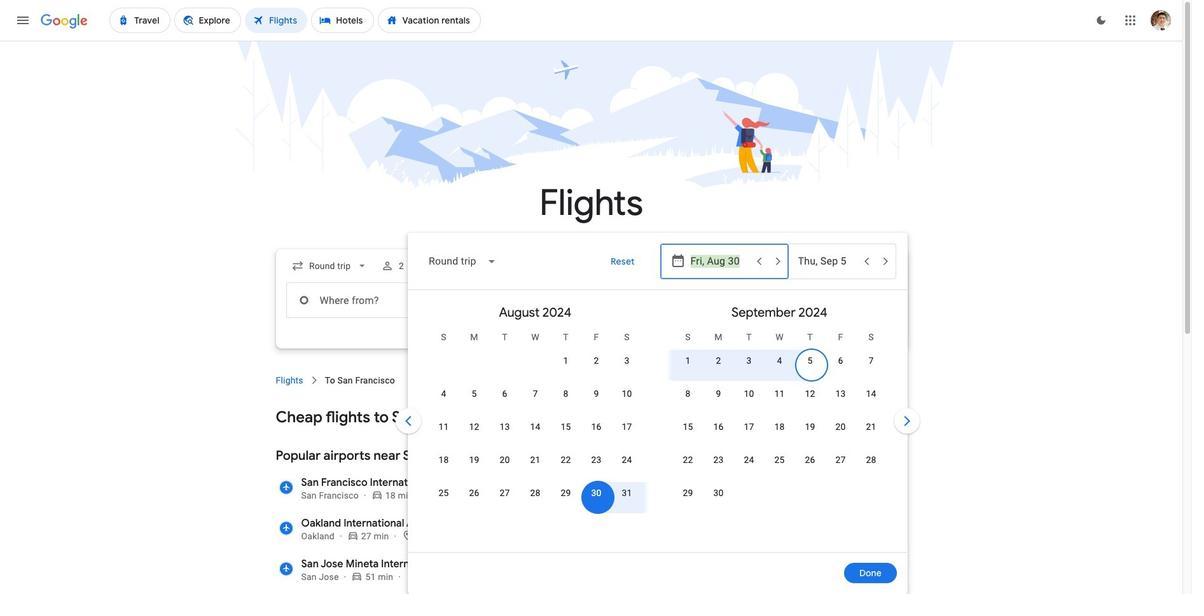 Task type: describe. For each thing, give the bounding box(es) containing it.
mon, aug 12 element
[[469, 420, 479, 433]]

sat, sep 21 element
[[866, 420, 876, 433]]

wed, aug 7 element
[[533, 387, 538, 400]]

thu, aug 22 element
[[561, 454, 571, 466]]

fri, aug 30, departure date. element
[[591, 487, 601, 499]]

sun, sep 1 element
[[685, 354, 691, 367]]

wed, sep 25 element
[[774, 454, 785, 466]]

sun, aug 25 element
[[439, 487, 449, 499]]

wed, aug 21 element
[[530, 454, 540, 466]]

sun, aug 4 element
[[441, 387, 446, 400]]

sat, aug 31 element
[[622, 487, 632, 499]]

mon, aug 19 element
[[469, 454, 479, 466]]

mon, sep 9 element
[[716, 387, 721, 400]]

sun, aug 18 element
[[439, 454, 449, 466]]

row down wed, aug 21 'element'
[[428, 481, 642, 517]]

tue, sep 17 element
[[744, 420, 754, 433]]

2 vertical spatial driving time image
[[351, 571, 365, 582]]

row down mon, sep 23 element
[[673, 481, 734, 517]]

fri, aug 2 element
[[594, 354, 599, 367]]

mon, sep 30 element
[[713, 487, 724, 499]]

thu, sep 12 element
[[805, 387, 815, 400]]

row down wed, sep 18 element at the right bottom
[[673, 448, 886, 484]]

0 vertical spatial driving time image
[[371, 489, 385, 501]]

fri, sep 20 element
[[835, 420, 846, 433]]

sat, aug 24 element
[[622, 454, 632, 466]]

row up wed, sep 25 element
[[673, 415, 886, 451]]

tue, aug 20 element
[[500, 454, 510, 466]]

fri, sep 27 element
[[835, 454, 846, 466]]

1 return text field from the top
[[798, 244, 856, 279]]

Flight search field
[[266, 233, 922, 594]]

thu, aug 1 element
[[563, 354, 568, 367]]

fri, aug 23 element
[[591, 454, 601, 466]]

tue, aug 13 element
[[500, 420, 510, 433]]

sat, sep 14 element
[[866, 387, 876, 400]]

fri, aug 16 element
[[591, 420, 601, 433]]

wed, sep 4 element
[[777, 354, 782, 367]]

main menu image
[[15, 13, 31, 28]]

fri, aug 9 element
[[594, 387, 599, 400]]

row up fri, aug 9 "element"
[[551, 343, 642, 385]]

thu, aug 15 element
[[561, 420, 571, 433]]

tue, aug 27 element
[[500, 487, 510, 499]]

sun, sep 15 element
[[683, 420, 693, 433]]

sat, sep 28 element
[[866, 454, 876, 466]]

wed, aug 28 element
[[530, 487, 540, 499]]

row up wed, sep 18 element at the right bottom
[[673, 382, 886, 418]]

wed, aug 14 element
[[530, 420, 540, 433]]

sat, sep 7 element
[[869, 354, 874, 367]]

fri, sep 6 element
[[838, 354, 843, 367]]



Task type: locate. For each thing, give the bounding box(es) containing it.
off-seasons section. image
[[628, 481, 669, 522]]

sun, sep 22 element
[[683, 454, 693, 466]]

1 departure text field from the top
[[690, 244, 749, 279]]

0 vertical spatial departure text field
[[690, 244, 749, 279]]

thu, sep 26 element
[[805, 454, 815, 466]]

next image
[[891, 406, 922, 436]]

sun, aug 11 element
[[439, 420, 449, 433]]

grid
[[413, 295, 902, 560]]

row group
[[413, 295, 657, 547], [657, 295, 902, 547]]

mon, sep 16 element
[[713, 420, 724, 433]]

2 return text field from the top
[[798, 283, 856, 317]]

tue, aug 6 element
[[502, 387, 507, 400]]

row up wed, sep 11 "element"
[[673, 343, 886, 385]]

1 row group from the left
[[413, 295, 657, 547]]

tue, sep 10 element
[[744, 387, 754, 400]]

wed, sep 11 element
[[774, 387, 785, 400]]

sat, aug 3 element
[[624, 354, 629, 367]]

mon, aug 5 element
[[472, 387, 477, 400]]

tue, sep 3 element
[[746, 354, 752, 367]]

mon, aug 26 element
[[469, 487, 479, 499]]

row
[[551, 343, 642, 385], [673, 343, 886, 385], [428, 382, 642, 418], [673, 382, 886, 418], [428, 415, 642, 451], [673, 415, 886, 451], [428, 448, 642, 484], [673, 448, 886, 484], [428, 481, 642, 517], [673, 481, 734, 517]]

distance to the center image down sun, aug 18 element
[[426, 489, 440, 501]]

peak seasons section. image
[[628, 547, 669, 588]]

change appearance image
[[1086, 5, 1116, 36]]

sat, aug 10 element
[[622, 387, 632, 400]]

distance to the center image
[[402, 530, 416, 541]]

distance to the center image
[[426, 489, 440, 501], [406, 571, 420, 582]]

fri, sep 13 element
[[835, 387, 846, 400]]

grid inside flight search field
[[413, 295, 902, 560]]

2 row group from the left
[[657, 295, 902, 547]]

1 vertical spatial return text field
[[798, 283, 856, 317]]

thu, sep 19 element
[[805, 420, 815, 433]]

thu, aug 8 element
[[563, 387, 568, 400]]

mon, sep 23 element
[[713, 454, 724, 466]]

row up wed, aug 28 element
[[428, 448, 642, 484]]

0 vertical spatial distance to the center image
[[426, 489, 440, 501]]

Departure text field
[[690, 244, 749, 279], [690, 283, 749, 317]]

0 horizontal spatial distance to the center image
[[406, 571, 420, 582]]

sun, sep 8 element
[[685, 387, 691, 400]]

driving time image
[[371, 489, 385, 501], [347, 530, 361, 541], [351, 571, 365, 582]]

wed, sep 18 element
[[774, 420, 785, 433]]

1 vertical spatial distance to the center image
[[406, 571, 420, 582]]

2 departure text field from the top
[[690, 283, 749, 317]]

row up wed, aug 14 element
[[428, 382, 642, 418]]

distance to the center image down distance to the center icon
[[406, 571, 420, 582]]

mon, sep 2 element
[[716, 354, 721, 367]]

Return text field
[[798, 244, 856, 279], [798, 283, 856, 317]]

thu, aug 29 element
[[561, 487, 571, 499]]

None field
[[418, 246, 506, 277], [286, 254, 373, 277], [418, 246, 506, 277], [286, 254, 373, 277]]

row up wed, aug 21 'element'
[[428, 415, 642, 451]]

sun, sep 29 element
[[683, 487, 693, 499]]

1 vertical spatial driving time image
[[347, 530, 361, 541]]

previous image
[[393, 406, 423, 436]]

thu, sep 5, return date. element
[[808, 354, 813, 367]]

1 horizontal spatial distance to the center image
[[426, 489, 440, 501]]

sat, aug 17 element
[[622, 420, 632, 433]]

Where from? text field
[[286, 282, 465, 318]]

tue, sep 24 element
[[744, 454, 754, 466]]

0 vertical spatial return text field
[[798, 244, 856, 279]]

1 vertical spatial departure text field
[[690, 283, 749, 317]]



Task type: vqa. For each thing, say whether or not it's contained in the screenshot.
'Mon, Aug 19' "Element"
yes



